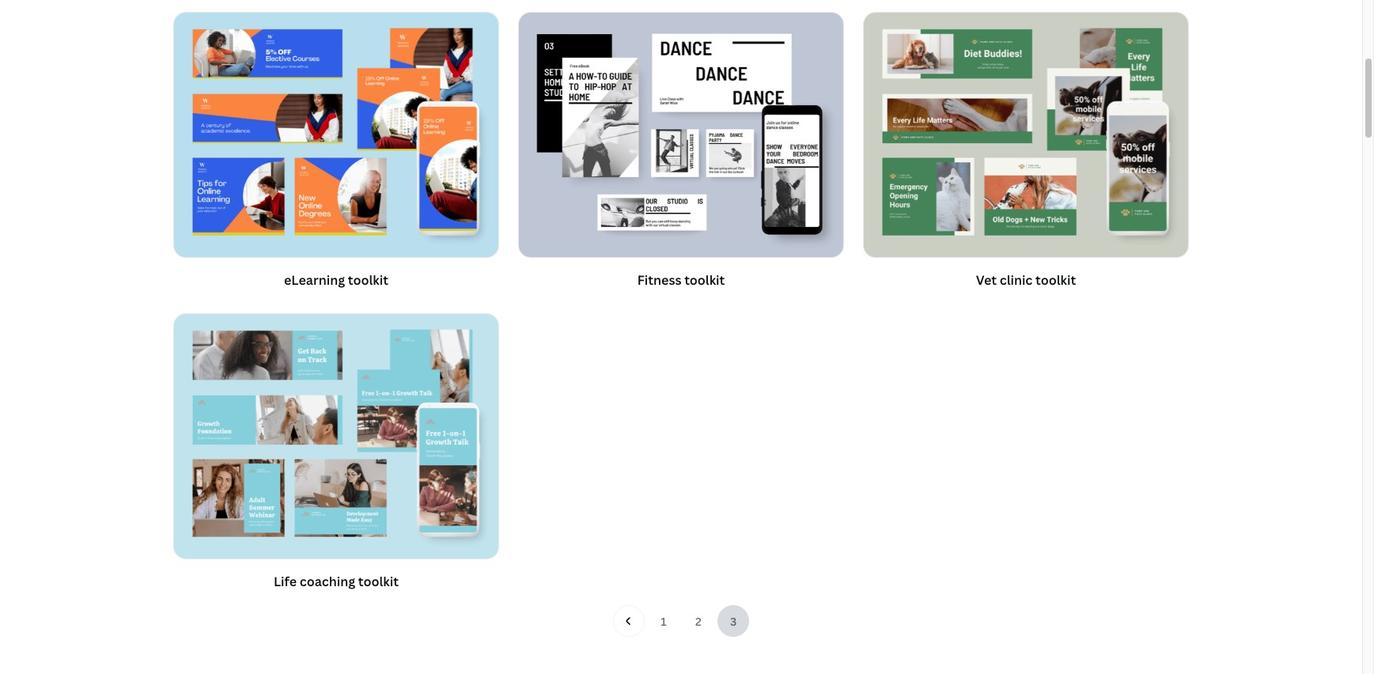 Task type: describe. For each thing, give the bounding box(es) containing it.
1
[[661, 614, 667, 629]]

fitness toolkit link
[[518, 12, 844, 294]]

clinic
[[1000, 271, 1033, 289]]

3 button
[[718, 605, 749, 637]]

life coaching toolkit link
[[173, 313, 499, 595]]

2
[[696, 614, 702, 629]]

coaching toolkit thumb 2x image
[[174, 314, 498, 558]]

3
[[730, 614, 737, 629]]

fitness toolkit
[[637, 271, 725, 289]]

1 button
[[648, 605, 680, 637]]

online course toolkit thumb 2x image
[[174, 13, 498, 257]]

2 button
[[683, 605, 714, 637]]

vet
[[976, 271, 997, 289]]



Task type: locate. For each thing, give the bounding box(es) containing it.
elearning toolkit
[[284, 271, 388, 289]]

life
[[274, 573, 297, 590]]

toolkit right 'fitness'
[[685, 271, 725, 289]]

toolkit right clinic
[[1036, 271, 1076, 289]]

toolkit
[[348, 271, 388, 289], [685, 271, 725, 289], [1036, 271, 1076, 289], [358, 573, 399, 590]]

toolkit right elearning
[[348, 271, 388, 289]]

vet clinic toolkit
[[976, 271, 1076, 289]]

toolkit right coaching
[[358, 573, 399, 590]]

life coaching toolkit
[[274, 573, 399, 590]]

vet clinic toolkit thumb 2x image
[[864, 13, 1188, 257]]

elearning
[[284, 271, 345, 289]]

fitness toolkit thumb 2x image
[[519, 13, 843, 257]]

coaching
[[300, 573, 355, 590]]

elearning toolkit link
[[173, 12, 499, 294]]

vet clinic toolkit link
[[863, 12, 1189, 294]]

toolkit inside "link"
[[358, 573, 399, 590]]

fitness
[[637, 271, 682, 289]]



Task type: vqa. For each thing, say whether or not it's contained in the screenshot.
Notes button on the bottom left of page
no



